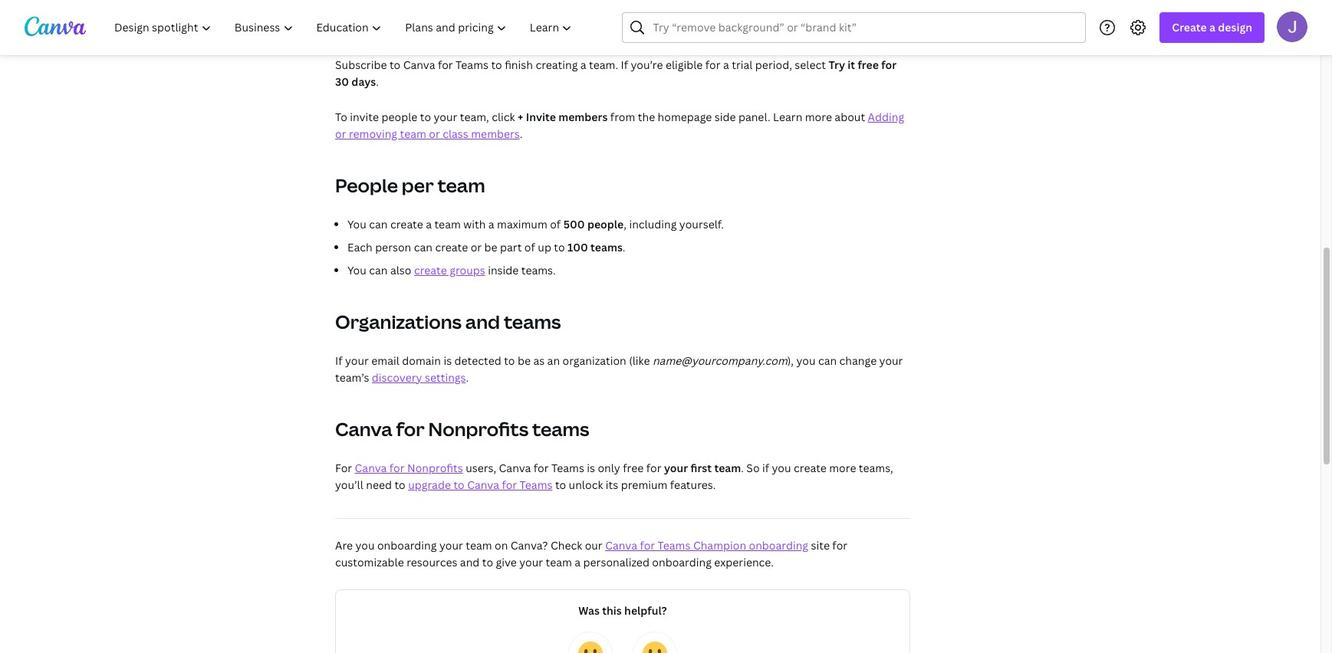 Task type: describe. For each thing, give the bounding box(es) containing it.
try it free for 30 days
[[335, 58, 897, 89]]

need
[[366, 478, 392, 493]]

can up person
[[369, 217, 388, 232]]

create up person
[[391, 217, 423, 232]]

create inside . so if you create more teams, you'll need to
[[794, 461, 827, 476]]

adding or removing team or class members link
[[335, 110, 905, 141]]

panel.
[[739, 110, 771, 124]]

only
[[598, 461, 621, 476]]

name@yourcompany.com
[[653, 354, 788, 368]]

your up team's
[[345, 354, 369, 368]]

class
[[443, 127, 469, 141]]

0 horizontal spatial or
[[335, 127, 346, 141]]

people per team
[[335, 173, 485, 198]]

your up class
[[434, 110, 458, 124]]

a down per
[[426, 217, 432, 232]]

for up personalized
[[640, 539, 655, 553]]

invite
[[526, 110, 556, 124]]

was
[[579, 604, 600, 618]]

2 vertical spatial teams
[[532, 417, 590, 442]]

upgrade
[[408, 478, 451, 493]]

organizations and teams
[[335, 309, 561, 335]]

team inside adding or removing team or class members
[[400, 127, 427, 141]]

create
[[1173, 20, 1207, 35]]

1 horizontal spatial members
[[559, 110, 608, 124]]

for canva for nonprofits users, canva for teams is only free for your first team
[[335, 461, 741, 476]]

detected
[[455, 354, 502, 368]]

maximum
[[497, 217, 548, 232]]

days
[[352, 74, 376, 89]]

teams left champion
[[658, 539, 691, 553]]

or for removing
[[429, 127, 440, 141]]

creating
[[536, 58, 578, 72]]

canva right subscribe
[[403, 58, 435, 72]]

can inside ), you can change your team's
[[819, 354, 837, 368]]

. inside . so if you create more teams, you'll need to
[[741, 461, 744, 476]]

discovery settings link
[[372, 371, 466, 385]]

so
[[747, 461, 760, 476]]

you for are you onboarding your team on canva? check our canva for teams champion onboarding
[[356, 539, 375, 553]]

your inside site for customizable resources and to give your team a personalized onboarding experience.
[[520, 556, 543, 570]]

if
[[763, 461, 770, 476]]

each
[[348, 240, 373, 255]]

finish
[[505, 58, 533, 72]]

create groups link
[[414, 263, 485, 278]]

you for you can also
[[348, 263, 367, 278]]

upgrade to canva for teams to unlock its premium features.
[[408, 478, 716, 493]]

a inside site for customizable resources and to give your team a personalized onboarding experience.
[[575, 556, 581, 570]]

premium
[[621, 478, 668, 493]]

to invite people to your team, click + invite members from the homepage side panel. learn more about
[[335, 110, 868, 124]]

it
[[848, 58, 856, 72]]

for inside try it free for 30 days
[[882, 58, 897, 72]]

check
[[551, 539, 583, 553]]

per
[[402, 173, 434, 198]]

top level navigation element
[[104, 12, 586, 43]]

canva up for
[[335, 417, 393, 442]]

,
[[624, 217, 627, 232]]

with
[[464, 217, 486, 232]]

homepage
[[658, 110, 712, 124]]

click
[[492, 110, 515, 124]]

. so if you create more teams, you'll need to
[[335, 461, 894, 493]]

),
[[788, 354, 794, 368]]

removing
[[349, 127, 398, 141]]

more inside . so if you create more teams, you'll need to
[[830, 461, 857, 476]]

upgrade to canva for teams link
[[408, 478, 553, 493]]

canva right users,
[[499, 461, 531, 476]]

about
[[835, 110, 866, 124]]

canva down users,
[[467, 478, 499, 493]]

a left team.
[[581, 58, 587, 72]]

your up the features.
[[664, 461, 688, 476]]

you inside . so if you create more teams, you'll need to
[[772, 461, 792, 476]]

0 horizontal spatial of
[[525, 240, 535, 255]]

eligible
[[666, 58, 703, 72]]

resources
[[407, 556, 458, 570]]

1 vertical spatial if
[[335, 354, 343, 368]]

subscribe
[[335, 58, 387, 72]]

to inside site for customizable resources and to give your team a personalized onboarding experience.
[[482, 556, 493, 570]]

0 vertical spatial nonprofits
[[429, 417, 529, 442]]

customizable
[[335, 556, 404, 570]]

settings
[[425, 371, 466, 385]]

free inside try it free for 30 days
[[858, 58, 879, 72]]

personalized
[[584, 556, 650, 570]]

team left on in the left of the page
[[466, 539, 492, 553]]

0 vertical spatial more
[[805, 110, 832, 124]]

. down subscribe
[[376, 74, 379, 89]]

team,
[[460, 110, 489, 124]]

site for customizable resources and to give your team a personalized onboarding experience.
[[335, 539, 848, 570]]

1 vertical spatial free
[[623, 461, 644, 476]]

), you can change your team's
[[335, 354, 903, 385]]

for up premium
[[647, 461, 662, 476]]

create a design button
[[1160, 12, 1265, 43]]

people
[[335, 173, 398, 198]]

to right subscribe
[[390, 58, 401, 72]]

up
[[538, 240, 552, 255]]

yourself.
[[680, 217, 724, 232]]

😔 image
[[643, 642, 668, 654]]

invite
[[350, 110, 379, 124]]

you'll
[[335, 478, 364, 493]]

you can create a team with a maximum of 500 people , including yourself.
[[348, 217, 724, 232]]

person
[[375, 240, 411, 255]]

to left unlock
[[555, 478, 566, 493]]

inside
[[488, 263, 519, 278]]

discovery
[[372, 371, 422, 385]]

experience.
[[715, 556, 774, 570]]

to left as
[[504, 354, 515, 368]]

organizations
[[335, 309, 462, 335]]

users,
[[466, 461, 497, 476]]

design
[[1219, 20, 1253, 35]]

teams.
[[522, 263, 556, 278]]

team up the with
[[438, 173, 485, 198]]

can right person
[[414, 240, 433, 255]]

you're
[[631, 58, 663, 72]]

team inside site for customizable resources and to give your team a personalized onboarding experience.
[[546, 556, 572, 570]]

to
[[335, 110, 347, 124]]

30
[[335, 74, 349, 89]]

trial
[[732, 58, 753, 72]]

create a design
[[1173, 20, 1253, 35]]

you for ), you can change your team's
[[797, 354, 816, 368]]

+
[[518, 110, 524, 124]]

teams up upgrade to canva for teams to unlock its premium features.
[[552, 461, 585, 476]]

can left also
[[369, 263, 388, 278]]

members inside adding or removing team or class members
[[471, 127, 520, 141]]

to inside . so if you create more teams, you'll need to
[[395, 478, 406, 493]]

0 vertical spatial be
[[485, 240, 498, 255]]



Task type: vqa. For each thing, say whether or not it's contained in the screenshot.
team,
yes



Task type: locate. For each thing, give the bounding box(es) containing it.
team down 'check'
[[546, 556, 572, 570]]

you inside ), you can change your team's
[[797, 354, 816, 368]]

team left the so
[[715, 461, 741, 476]]

1 horizontal spatial is
[[587, 461, 595, 476]]

jacob simon image
[[1278, 11, 1308, 42]]

are
[[335, 539, 353, 553]]

2 horizontal spatial you
[[797, 354, 816, 368]]

also
[[391, 263, 412, 278]]

0 vertical spatial of
[[550, 217, 561, 232]]

create
[[391, 217, 423, 232], [435, 240, 468, 255], [414, 263, 447, 278], [794, 461, 827, 476]]

to right 'up'
[[554, 240, 565, 255]]

1 vertical spatial and
[[460, 556, 480, 570]]

can left change
[[819, 354, 837, 368]]

on
[[495, 539, 508, 553]]

2 vertical spatial you
[[356, 539, 375, 553]]

your down canva?
[[520, 556, 543, 570]]

you up customizable
[[356, 539, 375, 553]]

be
[[485, 240, 498, 255], [518, 354, 531, 368]]

the
[[638, 110, 655, 124]]

0 vertical spatial if
[[621, 58, 629, 72]]

(like
[[629, 354, 650, 368]]

side
[[715, 110, 736, 124]]

can
[[369, 217, 388, 232], [414, 240, 433, 255], [369, 263, 388, 278], [819, 354, 837, 368]]

for
[[438, 58, 453, 72], [706, 58, 721, 72], [882, 58, 897, 72], [396, 417, 425, 442], [390, 461, 405, 476], [534, 461, 549, 476], [647, 461, 662, 476], [502, 478, 517, 493], [640, 539, 655, 553], [833, 539, 848, 553]]

1 vertical spatial members
[[471, 127, 520, 141]]

you right the if
[[772, 461, 792, 476]]

1 horizontal spatial free
[[858, 58, 879, 72]]

champion
[[694, 539, 747, 553]]

are you onboarding your team on canva? check our canva for teams champion onboarding
[[335, 539, 809, 553]]

create right the if
[[794, 461, 827, 476]]

be left part
[[485, 240, 498, 255]]

and up detected
[[466, 309, 500, 335]]

an
[[548, 354, 560, 368]]

to right "upgrade"
[[454, 478, 465, 493]]

0 horizontal spatial people
[[382, 110, 418, 124]]

onboarding inside site for customizable resources and to give your team a personalized onboarding experience.
[[652, 556, 712, 570]]

team left the with
[[435, 217, 461, 232]]

if right team.
[[621, 58, 629, 72]]

0 vertical spatial and
[[466, 309, 500, 335]]

part
[[500, 240, 522, 255]]

for
[[335, 461, 352, 476]]

period,
[[756, 58, 792, 72]]

. down ,
[[623, 240, 626, 255]]

or
[[335, 127, 346, 141], [429, 127, 440, 141], [471, 240, 482, 255]]

and left give
[[460, 556, 480, 570]]

members down the click
[[471, 127, 520, 141]]

. down +
[[520, 127, 523, 141]]

if
[[621, 58, 629, 72], [335, 354, 343, 368]]

teams
[[591, 240, 623, 255], [504, 309, 561, 335], [532, 417, 590, 442]]

0 vertical spatial is
[[444, 354, 452, 368]]

teams up as
[[504, 309, 561, 335]]

to left team,
[[420, 110, 431, 124]]

. left the so
[[741, 461, 744, 476]]

1 vertical spatial is
[[587, 461, 595, 476]]

canva?
[[511, 539, 548, 553]]

nonprofits up "upgrade"
[[407, 461, 463, 476]]

each person can create or be part of up to 100 teams .
[[348, 240, 626, 255]]

for right the "it"
[[882, 58, 897, 72]]

for up class
[[438, 58, 453, 72]]

1 horizontal spatial onboarding
[[652, 556, 712, 570]]

canva for teams champion onboarding link
[[605, 539, 809, 553]]

a right the with
[[489, 217, 495, 232]]

our
[[585, 539, 603, 553]]

1 you from the top
[[348, 217, 367, 232]]

canva up the need
[[355, 461, 387, 476]]

1 horizontal spatial if
[[621, 58, 629, 72]]

people right 500
[[588, 217, 624, 232]]

its
[[606, 478, 619, 493]]

onboarding up experience.
[[749, 539, 809, 553]]

discovery settings .
[[372, 371, 469, 385]]

your inside ), you can change your team's
[[880, 354, 903, 368]]

domain
[[402, 354, 441, 368]]

2 horizontal spatial onboarding
[[749, 539, 809, 553]]

for up canva for nonprofits link
[[396, 417, 425, 442]]

this
[[602, 604, 622, 618]]

create up you can also create groups inside teams.
[[435, 240, 468, 255]]

1 horizontal spatial of
[[550, 217, 561, 232]]

be left as
[[518, 354, 531, 368]]

of left 500
[[550, 217, 561, 232]]

features.
[[670, 478, 716, 493]]

teams left finish
[[456, 58, 489, 72]]

0 horizontal spatial onboarding
[[377, 539, 437, 553]]

1 vertical spatial people
[[588, 217, 624, 232]]

a left design
[[1210, 20, 1216, 35]]

a inside 'dropdown button'
[[1210, 20, 1216, 35]]

you right ),
[[797, 354, 816, 368]]

or left class
[[429, 127, 440, 141]]

including
[[629, 217, 677, 232]]

if up team's
[[335, 354, 343, 368]]

0 vertical spatial people
[[382, 110, 418, 124]]

teams right the 100
[[591, 240, 623, 255]]

is up settings
[[444, 354, 452, 368]]

for down for canva for nonprofits users, canva for teams is only free for your first team
[[502, 478, 517, 493]]

500
[[564, 217, 585, 232]]

teams,
[[859, 461, 894, 476]]

.
[[376, 74, 379, 89], [520, 127, 523, 141], [623, 240, 626, 255], [466, 371, 469, 385], [741, 461, 744, 476]]

try
[[829, 58, 846, 72]]

adding or removing team or class members
[[335, 110, 905, 141]]

groups
[[450, 263, 485, 278]]

1 vertical spatial of
[[525, 240, 535, 255]]

0 vertical spatial you
[[797, 354, 816, 368]]

1 vertical spatial be
[[518, 354, 531, 368]]

was this helpful?
[[579, 604, 667, 618]]

teams down for canva for nonprofits users, canva for teams is only free for your first team
[[520, 478, 553, 493]]

you up each
[[348, 217, 367, 232]]

from
[[611, 110, 636, 124]]

you can also create groups inside teams.
[[348, 263, 556, 278]]

and inside site for customizable resources and to give your team a personalized onboarding experience.
[[460, 556, 480, 570]]

first
[[691, 461, 712, 476]]

give
[[496, 556, 517, 570]]

site
[[811, 539, 830, 553]]

select
[[795, 58, 826, 72]]

people up removing
[[382, 110, 418, 124]]

is
[[444, 354, 452, 368], [587, 461, 595, 476]]

0 horizontal spatial if
[[335, 354, 343, 368]]

more
[[805, 110, 832, 124], [830, 461, 857, 476]]

team right removing
[[400, 127, 427, 141]]

you down each
[[348, 263, 367, 278]]

0 vertical spatial free
[[858, 58, 879, 72]]

create right also
[[414, 263, 447, 278]]

helpful?
[[625, 604, 667, 618]]

0 horizontal spatial be
[[485, 240, 498, 255]]

0 vertical spatial members
[[559, 110, 608, 124]]

for up the need
[[390, 461, 405, 476]]

for inside site for customizable resources and to give your team a personalized onboarding experience.
[[833, 539, 848, 553]]

is up unlock
[[587, 461, 595, 476]]

to left give
[[482, 556, 493, 570]]

of left 'up'
[[525, 240, 535, 255]]

learn
[[773, 110, 803, 124]]

canva
[[403, 58, 435, 72], [335, 417, 393, 442], [355, 461, 387, 476], [499, 461, 531, 476], [467, 478, 499, 493], [605, 539, 638, 553]]

or for can
[[471, 240, 482, 255]]

to down canva for nonprofits link
[[395, 478, 406, 493]]

free right the "it"
[[858, 58, 879, 72]]

free up premium
[[623, 461, 644, 476]]

1 vertical spatial teams
[[504, 309, 561, 335]]

a left the trial
[[724, 58, 730, 72]]

your up resources on the left bottom of the page
[[440, 539, 463, 553]]

canva up personalized
[[605, 539, 638, 553]]

a down are you onboarding your team on canva? check our canva for teams champion onboarding
[[575, 556, 581, 570]]

adding
[[868, 110, 905, 124]]

you for you can create a team with a maximum of
[[348, 217, 367, 232]]

0 horizontal spatial you
[[356, 539, 375, 553]]

1 horizontal spatial people
[[588, 217, 624, 232]]

1 horizontal spatial you
[[772, 461, 792, 476]]

more left teams,
[[830, 461, 857, 476]]

. down detected
[[466, 371, 469, 385]]

onboarding down canva for teams champion onboarding link
[[652, 556, 712, 570]]

1 vertical spatial more
[[830, 461, 857, 476]]

unlock
[[569, 478, 603, 493]]

canva for nonprofits link
[[355, 461, 463, 476]]

for right site
[[833, 539, 848, 553]]

a
[[1210, 20, 1216, 35], [581, 58, 587, 72], [724, 58, 730, 72], [426, 217, 432, 232], [489, 217, 495, 232], [575, 556, 581, 570]]

your
[[434, 110, 458, 124], [345, 354, 369, 368], [880, 354, 903, 368], [664, 461, 688, 476], [440, 539, 463, 553], [520, 556, 543, 570]]

members left from
[[559, 110, 608, 124]]

1 vertical spatial you
[[772, 461, 792, 476]]

🙂 image
[[579, 642, 603, 654]]

for right eligible
[[706, 58, 721, 72]]

2 you from the top
[[348, 263, 367, 278]]

1 vertical spatial you
[[348, 263, 367, 278]]

canva for nonprofits teams
[[335, 417, 590, 442]]

and
[[466, 309, 500, 335], [460, 556, 480, 570]]

0 vertical spatial teams
[[591, 240, 623, 255]]

0 horizontal spatial is
[[444, 354, 452, 368]]

to left finish
[[491, 58, 502, 72]]

teams up for canva for nonprofits users, canva for teams is only free for your first team
[[532, 417, 590, 442]]

teams
[[456, 58, 489, 72], [552, 461, 585, 476], [520, 478, 553, 493], [658, 539, 691, 553]]

1 vertical spatial nonprofits
[[407, 461, 463, 476]]

0 horizontal spatial members
[[471, 127, 520, 141]]

your right change
[[880, 354, 903, 368]]

1 horizontal spatial be
[[518, 354, 531, 368]]

0 horizontal spatial free
[[623, 461, 644, 476]]

more right learn
[[805, 110, 832, 124]]

1 horizontal spatial or
[[429, 127, 440, 141]]

if your email domain is detected to be as an organization (like name@yourcompany.com
[[335, 354, 788, 368]]

or down the with
[[471, 240, 482, 255]]

100
[[568, 240, 588, 255]]

change
[[840, 354, 877, 368]]

free
[[858, 58, 879, 72], [623, 461, 644, 476]]

for up upgrade to canva for teams to unlock its premium features.
[[534, 461, 549, 476]]

nonprofits
[[429, 417, 529, 442], [407, 461, 463, 476]]

to
[[390, 58, 401, 72], [491, 58, 502, 72], [420, 110, 431, 124], [554, 240, 565, 255], [504, 354, 515, 368], [395, 478, 406, 493], [454, 478, 465, 493], [555, 478, 566, 493], [482, 556, 493, 570]]

onboarding up resources on the left bottom of the page
[[377, 539, 437, 553]]

subscribe to canva for teams to finish creating a team. if you're eligible for a trial period, select
[[335, 58, 829, 72]]

0 vertical spatial you
[[348, 217, 367, 232]]

2 horizontal spatial or
[[471, 240, 482, 255]]

or down to
[[335, 127, 346, 141]]

Try "remove background" or "brand kit" search field
[[653, 13, 1077, 42]]

nonprofits up users,
[[429, 417, 529, 442]]



